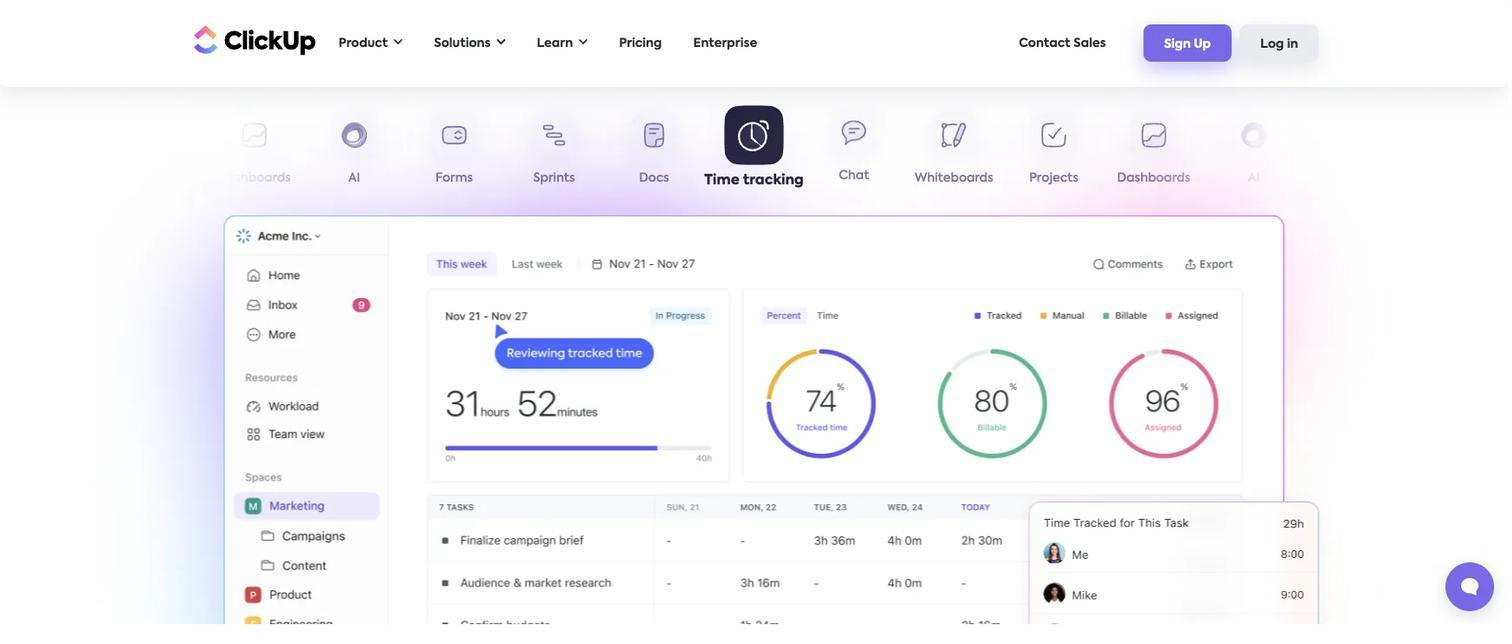Task type: describe. For each thing, give the bounding box(es) containing it.
pricing link
[[611, 25, 671, 61]]

sign up button
[[1144, 25, 1232, 62]]

sign up
[[1165, 38, 1211, 50]]

clickup image
[[189, 23, 316, 56]]

ai for second ai button from the left
[[1248, 172, 1260, 184]]

log
[[1261, 38, 1285, 50]]

contact
[[1019, 37, 1071, 49]]

up
[[1194, 38, 1211, 50]]

1 ai button from the left
[[304, 111, 404, 192]]

enterprise link
[[685, 25, 766, 61]]

whiteboards button
[[904, 111, 1004, 192]]

enterprise
[[694, 37, 758, 49]]

docs
[[639, 172, 669, 184]]

chat
[[839, 171, 870, 183]]

product button
[[330, 25, 411, 61]]

2 projects button from the left
[[1004, 111, 1104, 192]]

sprints
[[534, 172, 575, 184]]

log in
[[1261, 38, 1299, 50]]

chat button
[[804, 110, 904, 190]]

in
[[1288, 38, 1299, 50]]

sales
[[1074, 37, 1106, 49]]

2 ai button from the left
[[1204, 111, 1304, 192]]

time
[[705, 173, 740, 187]]

forms button
[[404, 111, 504, 192]]

ai for second ai button from right
[[348, 172, 360, 184]]

solutions
[[434, 37, 491, 49]]



Task type: vqa. For each thing, say whether or not it's contained in the screenshot.
time
yes



Task type: locate. For each thing, give the bounding box(es) containing it.
2 ai from the left
[[1248, 172, 1260, 184]]

2 projects from the left
[[1030, 172, 1079, 184]]

forms
[[436, 172, 473, 184]]

learn button
[[528, 25, 597, 61]]

0 horizontal spatial ai button
[[304, 111, 404, 192]]

contact sales link
[[1011, 25, 1115, 61]]

ai button
[[304, 111, 404, 192], [1204, 111, 1304, 192]]

2 dashboards button from the left
[[1104, 111, 1204, 192]]

1 horizontal spatial dashboards button
[[1104, 111, 1204, 192]]

log in link
[[1240, 25, 1320, 62]]

1 dashboards button from the left
[[204, 111, 304, 192]]

projects
[[130, 172, 179, 184], [1030, 172, 1079, 184]]

1 horizontal spatial projects
[[1030, 172, 1079, 184]]

dashboards button
[[204, 111, 304, 192], [1104, 111, 1204, 192]]

contact sales
[[1019, 37, 1106, 49]]

0 horizontal spatial projects button
[[104, 111, 204, 192]]

projects button
[[104, 111, 204, 192], [1004, 111, 1104, 192]]

whiteboards
[[915, 172, 994, 184]]

time tracking button
[[704, 105, 804, 192]]

1 ai from the left
[[348, 172, 360, 184]]

tracking
[[743, 173, 804, 187]]

time tracking
[[705, 173, 804, 187]]

0 horizontal spatial dashboards
[[218, 172, 291, 184]]

1 projects from the left
[[130, 172, 179, 184]]

sprints button
[[504, 111, 604, 192]]

1 horizontal spatial ai button
[[1204, 111, 1304, 192]]

0 horizontal spatial ai
[[348, 172, 360, 184]]

learn
[[537, 37, 573, 49]]

dashboards
[[218, 172, 291, 184], [1118, 172, 1191, 184]]

1 dashboards from the left
[[218, 172, 291, 184]]

solutions button
[[425, 25, 514, 61]]

time tracking image
[[224, 216, 1285, 625], [972, 482, 1341, 625]]

1 horizontal spatial ai
[[1248, 172, 1260, 184]]

1 horizontal spatial dashboards
[[1118, 172, 1191, 184]]

product
[[339, 37, 388, 49]]

ai
[[348, 172, 360, 184], [1248, 172, 1260, 184]]

0 horizontal spatial projects
[[130, 172, 179, 184]]

1 projects button from the left
[[104, 111, 204, 192]]

2 dashboards from the left
[[1118, 172, 1191, 184]]

docs button
[[604, 111, 704, 192]]

0 horizontal spatial dashboards button
[[204, 111, 304, 192]]

sign
[[1165, 38, 1191, 50]]

pricing
[[619, 37, 662, 49]]

1 horizontal spatial projects button
[[1004, 111, 1104, 192]]



